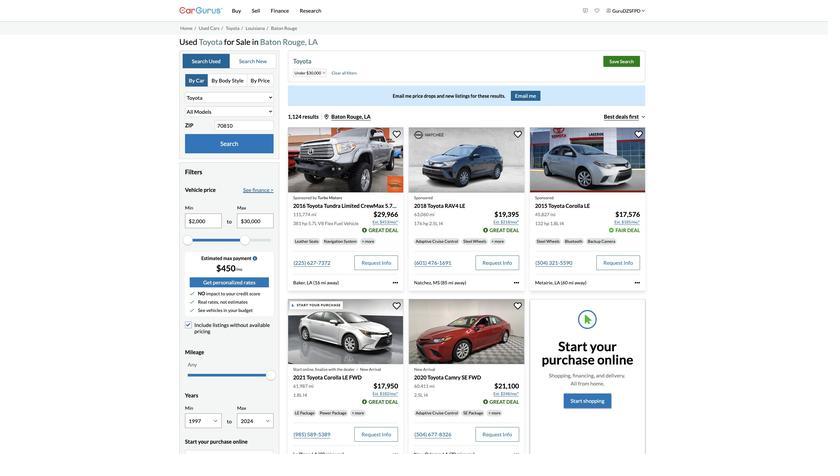 Task type: describe. For each thing, give the bounding box(es) containing it.
check image
[[190, 300, 194, 305]]

adaptive cruise control for $21,100
[[416, 411, 458, 416]]

backup
[[588, 239, 601, 244]]

motors
[[329, 195, 342, 200]]

control for $21,100
[[445, 411, 458, 416]]

times image
[[323, 71, 325, 75]]

i4 inside "60,411 mi 2.5l i4"
[[424, 393, 428, 398]]

0 vertical spatial used
[[199, 25, 209, 31]]

include
[[194, 322, 212, 328]]

home / used cars / toyota / louisiana / baton rouge
[[180, 25, 297, 31]]

1 horizontal spatial rouge,
[[347, 114, 363, 120]]

est. $182/mo.* button
[[372, 391, 398, 398]]

toyota down 'used cars' link
[[199, 37, 223, 46]]

est. inside $17,576 est. $185/mo.*
[[615, 220, 621, 225]]

1 vertical spatial price
[[204, 187, 216, 193]]

me for email me
[[529, 93, 536, 99]]

your inside "dropdown button"
[[198, 439, 209, 445]]

finance
[[271, 7, 289, 14]]

2 check image from the top
[[190, 308, 194, 313]]

est. for ·
[[373, 392, 379, 397]]

1.8l inside 45,827 mi 132 hp 1.8l i4
[[550, 221, 559, 226]]

silver 2016 toyota tundra limited crewmax 5.7l ffv 4wd pickup truck four-wheel drive automatic image
[[288, 128, 404, 193]]

1,124 results
[[288, 114, 319, 120]]

gurudzsfpd
[[613, 8, 641, 13]]

request info button for tundra
[[355, 256, 398, 270]]

all
[[571, 381, 577, 387]]

request info button for ·
[[355, 428, 398, 442]]

(16
[[313, 280, 320, 286]]

get personalized rates
[[203, 279, 256, 286]]

baton rouge, la button
[[325, 114, 371, 120]]

drops
[[424, 93, 436, 99]]

1 vertical spatial baton
[[260, 37, 281, 46]]

mi inside 63,060 mi 176 hp 2.5l i4
[[430, 212, 435, 217]]

1 vertical spatial for
[[471, 93, 477, 99]]

power package
[[320, 411, 347, 416]]

mi inside 115,774 mi 381 hp 5.7l v8 flex fuel vehicle
[[311, 212, 317, 217]]

est. $218/mo.* button
[[493, 219, 519, 226]]

gurudzsfpd menu
[[580, 1, 649, 20]]

away) for $29,966
[[327, 280, 339, 286]]

sponsored by turbo motors 2016 toyota tundra limited crewmax 5.7l ffv 4wd
[[293, 195, 420, 209]]

(985) 589-5389 button
[[293, 428, 331, 442]]

sponsored for $19,395
[[414, 195, 433, 200]]

fair deal
[[616, 227, 640, 233]]

results
[[303, 114, 319, 120]]

clear all filters
[[332, 71, 357, 76]]

ZIP telephone field
[[215, 120, 274, 131]]

shopping, financing, and delivery. all from home.
[[549, 373, 627, 387]]

sponsored 2015 toyota corolla le
[[535, 195, 590, 209]]

estimated
[[201, 256, 222, 261]]

leather
[[295, 239, 309, 244]]

0 vertical spatial rouge,
[[283, 37, 307, 46]]

1 horizontal spatial online
[[598, 352, 634, 368]]

user icon image
[[607, 8, 611, 13]]

budget
[[239, 308, 253, 313]]

+ more for ·
[[352, 411, 364, 416]]

2021
[[293, 375, 306, 381]]

$17,950
[[374, 382, 398, 390]]

deal for tundra
[[386, 227, 398, 233]]

toyota inside sponsored 2018 toyota rav4 le
[[428, 203, 444, 209]]

2 wheels from the left
[[547, 239, 560, 244]]

adaptive for $21,100
[[416, 411, 432, 416]]

arrival inside "new arrival 2020 toyota camry se fwd"
[[423, 367, 435, 372]]

ellipsis h image for $21,100
[[514, 452, 519, 455]]

(504) for $21,100
[[415, 432, 427, 438]]

1 vertical spatial se
[[464, 411, 468, 416]]

turbo motors image
[[387, 176, 404, 193]]

start your purchase online button
[[185, 434, 274, 451]]

research button
[[295, 0, 327, 21]]

fair
[[616, 227, 627, 233]]

by price tab
[[247, 74, 273, 87]]

available
[[249, 322, 270, 328]]

buy
[[232, 7, 241, 14]]

natchez, ms (85 mi away)
[[414, 280, 466, 286]]

great deal down est. $218/mo.* button
[[490, 227, 519, 233]]

email me button
[[511, 91, 541, 101]]

used inside tab
[[209, 58, 221, 64]]

0 vertical spatial start your purchase online
[[542, 339, 634, 368]]

cruise for $21,100
[[433, 411, 444, 416]]

more for ·
[[355, 411, 364, 416]]

2018
[[414, 203, 427, 209]]

2 steel wheels from the left
[[537, 239, 560, 244]]

$218/mo.*
[[501, 220, 519, 225]]

cargurus logo homepage link image
[[179, 1, 223, 20]]

request info for tundra
[[362, 260, 391, 266]]

great down est. $218/mo.* button
[[490, 227, 506, 233]]

max
[[223, 256, 232, 261]]

$450 /mo
[[216, 263, 242, 273]]

mi right (85
[[449, 280, 454, 286]]

321-
[[549, 260, 560, 266]]

finance button
[[266, 0, 295, 21]]

toyota inside start online, finalize with the dealer · new arrival 2021 toyota corolla le fwd
[[307, 375, 323, 381]]

cargurus logo homepage link link
[[179, 1, 223, 20]]

+ more down est. $218/mo.* button
[[492, 239, 504, 244]]

$21,100 est. $248/mo.*
[[494, 382, 519, 397]]

(225) 627-7372
[[294, 260, 331, 266]]

3 / from the left
[[241, 25, 243, 31]]

115,774
[[293, 212, 311, 217]]

$182/mo.*
[[380, 392, 398, 397]]

info for tundra
[[382, 260, 391, 266]]

clear all filters button
[[332, 71, 357, 76]]

and inside shopping, financing, and delivery. all from home.
[[596, 373, 605, 379]]

delivery.
[[606, 373, 626, 379]]

start online, finalize with the dealer · new arrival 2021 toyota corolla le fwd
[[293, 363, 381, 381]]

shopping,
[[549, 373, 572, 379]]

me for email me price drops and new listings for these results.
[[405, 93, 412, 99]]

1 vertical spatial in
[[224, 308, 227, 313]]

menu bar containing buy
[[223, 0, 580, 21]]

price
[[258, 77, 270, 84]]

red metallic 2020 toyota camry se fwd sedan front-wheel drive 8-speed automatic image
[[409, 300, 525, 365]]

body
[[219, 77, 231, 84]]

crewmax
[[361, 203, 384, 209]]

0 vertical spatial for
[[224, 37, 235, 46]]

$21,100
[[495, 382, 519, 390]]

toyota inside sponsored by turbo motors 2016 toyota tundra limited crewmax 5.7l ffv 4wd
[[307, 203, 323, 209]]

toyota up sale
[[226, 25, 240, 31]]

tab list containing by car
[[185, 74, 274, 87]]

2 vertical spatial to
[[227, 419, 232, 425]]

1 steel from the left
[[464, 239, 472, 244]]

se inside "new arrival 2020 toyota camry se fwd"
[[462, 375, 468, 381]]

1 steel wheels from the left
[[464, 239, 486, 244]]

0 vertical spatial baton
[[271, 25, 283, 31]]

louisiana link
[[246, 25, 265, 31]]

est. $248/mo.* button
[[493, 391, 519, 398]]

1 package from the left
[[300, 411, 315, 416]]

gurudzsfpd menu item
[[603, 1, 649, 20]]

by car tab
[[185, 74, 208, 87]]

your inside start your purchase online
[[590, 339, 617, 354]]

1 vertical spatial to
[[221, 291, 225, 297]]

see finance > link
[[243, 186, 274, 194]]

476-
[[428, 260, 439, 266]]

toyota inside sponsored 2015 toyota corolla le
[[549, 203, 565, 209]]

online,
[[303, 367, 315, 372]]

great deal for tundra
[[369, 227, 398, 233]]

request for ·
[[362, 432, 381, 438]]

2 steel from the left
[[537, 239, 546, 244]]

used cars link
[[199, 25, 220, 31]]

$17,950 est. $182/mo.*
[[373, 382, 398, 397]]

61,987
[[293, 384, 308, 389]]

search used
[[192, 58, 221, 64]]

1 / from the left
[[194, 25, 196, 31]]

(504) for $17,576
[[536, 260, 548, 266]]

add a car review image
[[584, 8, 588, 13]]

info circle image
[[253, 256, 257, 261]]

navigation
[[324, 239, 343, 244]]

v8
[[318, 221, 324, 226]]

new inside "tab"
[[256, 58, 267, 64]]

mileage
[[185, 349, 204, 355]]

search inside "button"
[[620, 59, 634, 64]]

years
[[185, 392, 198, 399]]

mi right (60
[[569, 280, 574, 286]]

(601) 476-1691 button
[[414, 256, 452, 270]]

request for fwd
[[483, 432, 502, 438]]

start inside button
[[571, 398, 583, 404]]

arrival inside start online, finalize with the dealer · new arrival 2021 toyota corolla le fwd
[[369, 367, 381, 372]]

2.5l inside "60,411 mi 2.5l i4"
[[414, 393, 423, 398]]

0 vertical spatial vehicle
[[185, 187, 203, 193]]

le inside start online, finalize with the dealer · new arrival 2021 toyota corolla le fwd
[[342, 375, 348, 381]]

adaptive for $19,395
[[416, 239, 432, 244]]

176
[[414, 221, 422, 226]]

rav4
[[445, 203, 459, 209]]

+ for tundra
[[362, 239, 364, 244]]

listings inside include listings without available pricing
[[213, 322, 229, 328]]

by for by body style
[[212, 77, 218, 84]]

metairie,
[[535, 280, 554, 286]]

under $30,000 button
[[293, 69, 327, 77]]

5.7l inside 115,774 mi 381 hp 5.7l v8 flex fuel vehicle
[[308, 221, 317, 226]]

style
[[232, 77, 244, 84]]

metairie, la (60 mi away)
[[535, 280, 587, 286]]

turbo
[[318, 195, 328, 200]]

1 horizontal spatial price
[[413, 93, 423, 99]]

rates
[[244, 279, 256, 286]]

mi inside 45,827 mi 132 hp 1.8l i4
[[551, 212, 556, 217]]

search new tab
[[230, 54, 276, 68]]

(225)
[[294, 260, 306, 266]]

classic silver metallic 2015 toyota corolla le sedan front-wheel drive continuously variable transmission image
[[530, 128, 646, 193]]

shopping
[[584, 398, 605, 404]]

$17,576 est. $185/mo.*
[[615, 210, 640, 225]]

chevron down image
[[642, 9, 646, 12]]

i4 inside 61,987 mi 1.8l i4
[[303, 393, 307, 398]]

seats
[[309, 239, 319, 244]]

(601) 476-1691
[[415, 260, 452, 266]]

saved cars image
[[595, 8, 600, 13]]

search used tab
[[183, 54, 230, 68]]

years button
[[185, 387, 274, 404]]

info for ·
[[382, 432, 391, 438]]

ellipsis h image for $19,395
[[514, 280, 519, 286]]

finance
[[253, 187, 270, 193]]

1691
[[439, 260, 452, 266]]

61,987 mi 1.8l i4
[[293, 384, 314, 398]]

start inside start online, finalize with the dealer · new arrival 2021 toyota corolla le fwd
[[293, 367, 302, 372]]

mouse pointer image
[[292, 304, 294, 307]]

map marker alt image
[[325, 114, 329, 120]]

1 min from the top
[[185, 205, 193, 211]]

2.5l inside 63,060 mi 176 hp 2.5l i4
[[429, 221, 438, 226]]

deal down $185/mo.*
[[628, 227, 640, 233]]

4wd
[[407, 203, 420, 209]]

le inside sponsored 2018 toyota rav4 le
[[460, 203, 466, 209]]



Task type: vqa. For each thing, say whether or not it's contained in the screenshot.
Est. for ·
yes



Task type: locate. For each thing, give the bounding box(es) containing it.
1 adaptive from the top
[[416, 239, 432, 244]]

63,060
[[414, 212, 429, 217]]

home
[[180, 25, 193, 31]]

vehicles
[[206, 308, 223, 313]]

2 adaptive from the top
[[416, 411, 432, 416]]

2 sponsored from the left
[[414, 195, 433, 200]]

fuel
[[334, 221, 343, 226]]

0 vertical spatial price
[[413, 93, 423, 99]]

+ more right "system"
[[362, 239, 374, 244]]

2016
[[293, 203, 306, 209]]

1 horizontal spatial (504)
[[536, 260, 548, 266]]

cruise for $19,395
[[433, 239, 444, 244]]

mi right 60,411
[[430, 384, 435, 389]]

+ down est. $218/mo.* button
[[492, 239, 494, 244]]

power
[[320, 411, 331, 416]]

(504) left 677-
[[415, 432, 427, 438]]

5590
[[560, 260, 573, 266]]

2 hp from the left
[[423, 221, 429, 226]]

1 control from the top
[[445, 239, 458, 244]]

purchase inside start your purchase online
[[542, 352, 595, 368]]

ellipsis h image for $17,576
[[635, 280, 640, 286]]

search down zip telephone field
[[220, 140, 238, 148]]

1 vertical spatial 1.8l
[[293, 393, 302, 398]]

3 away) from the left
[[575, 280, 587, 286]]

great down est. $453/mo.* button
[[369, 227, 385, 233]]

toyota down by
[[307, 203, 323, 209]]

start your purchase
[[297, 304, 341, 308]]

+ for fwd
[[489, 411, 491, 416]]

start inside "dropdown button"
[[185, 439, 197, 445]]

0 horizontal spatial for
[[224, 37, 235, 46]]

away) right (85
[[455, 280, 466, 286]]

arrival right ·
[[369, 367, 381, 372]]

purchase inside "dropdown button"
[[210, 439, 232, 445]]

mi right 63,060
[[430, 212, 435, 217]]

adaptive down "60,411 mi 2.5l i4"
[[416, 411, 432, 416]]

hp inside 63,060 mi 176 hp 2.5l i4
[[423, 221, 429, 226]]

away) for $19,395
[[455, 280, 466, 286]]

(504) left 321-
[[536, 260, 548, 266]]

est. for tundra
[[373, 220, 379, 225]]

1 vertical spatial rouge,
[[347, 114, 363, 120]]

est. down $29,966
[[373, 220, 379, 225]]

save search button
[[604, 56, 640, 67]]

0 vertical spatial online
[[598, 352, 634, 368]]

2 cruise from the top
[[433, 411, 444, 416]]

me
[[529, 93, 536, 99], [405, 93, 412, 99]]

impact
[[206, 291, 220, 297]]

(601)
[[415, 260, 427, 266]]

i4 down sponsored 2015 toyota corolla le
[[560, 221, 564, 226]]

steel
[[464, 239, 472, 244], [537, 239, 546, 244]]

0 vertical spatial and
[[437, 93, 445, 99]]

le package
[[295, 411, 315, 416]]

i4 down 60,411
[[424, 393, 428, 398]]

price up min text box
[[204, 187, 216, 193]]

1 vertical spatial tab list
[[185, 74, 274, 87]]

cruise up 677-
[[433, 411, 444, 416]]

2 horizontal spatial hp
[[544, 221, 550, 226]]

under
[[295, 71, 306, 76]]

toyota up under
[[293, 58, 312, 65]]

i4 down 61,987
[[303, 393, 307, 398]]

0 horizontal spatial vehicle
[[185, 187, 203, 193]]

buy button
[[227, 0, 247, 21]]

/ right louisiana
[[267, 25, 268, 31]]

+ right "system"
[[362, 239, 364, 244]]

3 hp from the left
[[544, 221, 550, 226]]

1 horizontal spatial arrival
[[423, 367, 435, 372]]

i4 down sponsored 2018 toyota rav4 le
[[439, 221, 443, 226]]

2 vertical spatial purchase
[[210, 439, 232, 445]]

i4 inside 45,827 mi 132 hp 1.8l i4
[[560, 221, 564, 226]]

fwd right camry
[[469, 375, 481, 381]]

ffv
[[396, 203, 406, 209]]

search up car
[[192, 58, 208, 64]]

0 horizontal spatial see
[[198, 308, 205, 313]]

min
[[185, 205, 193, 211], [185, 405, 193, 411]]

0 horizontal spatial ellipsis h image
[[393, 280, 398, 286]]

search down used toyota for sale in baton rouge, la
[[239, 58, 255, 64]]

away) for $17,576
[[575, 280, 587, 286]]

package for fwd
[[469, 411, 483, 416]]

0 vertical spatial max
[[237, 205, 246, 211]]

by left price at top left
[[251, 77, 257, 84]]

control up 1691
[[445, 239, 458, 244]]

more for fwd
[[492, 411, 501, 416]]

menu bar
[[223, 0, 580, 21]]

0 horizontal spatial rouge,
[[283, 37, 307, 46]]

by body style tab
[[208, 74, 247, 87]]

away) right the (16
[[327, 280, 339, 286]]

1.8l inside 61,987 mi 1.8l i4
[[293, 393, 302, 398]]

1 horizontal spatial steel
[[537, 239, 546, 244]]

online inside "dropdown button"
[[233, 439, 248, 445]]

toyota inside "new arrival 2020 toyota camry se fwd"
[[428, 375, 444, 381]]

max down "years" dropdown button
[[237, 405, 246, 411]]

2015
[[535, 203, 548, 209]]

0 horizontal spatial sponsored
[[293, 195, 312, 200]]

0 vertical spatial min
[[185, 205, 193, 211]]

5389
[[318, 432, 331, 438]]

est. for fwd
[[494, 392, 500, 397]]

se package
[[464, 411, 483, 416]]

to up start your purchase online "dropdown button"
[[227, 419, 232, 425]]

115,774 mi 381 hp 5.7l v8 flex fuel vehicle
[[293, 212, 359, 226]]

search inside tab
[[192, 58, 208, 64]]

check image up check image
[[190, 292, 194, 296]]

corolla inside start online, finalize with the dealer · new arrival 2021 toyota corolla le fwd
[[324, 375, 341, 381]]

Max text field
[[238, 214, 273, 228]]

+ more for fwd
[[489, 411, 501, 416]]

mi right the (16
[[321, 280, 326, 286]]

great down est. $182/mo.* button
[[369, 399, 385, 405]]

sponsored up 2016
[[293, 195, 312, 200]]

ellipsis h image
[[514, 280, 519, 286], [393, 452, 398, 455]]

est. down $17,950
[[373, 392, 379, 397]]

in
[[252, 37, 259, 46], [224, 308, 227, 313]]

2020
[[414, 375, 427, 381]]

great for fwd
[[490, 399, 506, 405]]

estimates
[[228, 299, 248, 305]]

0 horizontal spatial online
[[233, 439, 248, 445]]

0 vertical spatial to
[[227, 218, 232, 225]]

baton
[[271, 25, 283, 31], [260, 37, 281, 46], [332, 114, 346, 120]]

filters
[[347, 71, 357, 76]]

hp inside 45,827 mi 132 hp 1.8l i4
[[544, 221, 550, 226]]

est. inside $21,100 est. $248/mo.*
[[494, 392, 500, 397]]

get personalized rates button
[[190, 278, 269, 288]]

clear
[[332, 71, 341, 76]]

0 horizontal spatial by
[[189, 77, 195, 84]]

2 max from the top
[[237, 405, 246, 411]]

search for search
[[220, 140, 238, 148]]

adaptive cruise control up 677-
[[416, 411, 458, 416]]

see left finance
[[243, 187, 252, 193]]

1 horizontal spatial email
[[515, 93, 528, 99]]

fwd inside start online, finalize with the dealer · new arrival 2021 toyota corolla le fwd
[[349, 375, 362, 381]]

0 vertical spatial adaptive
[[416, 239, 432, 244]]

4 / from the left
[[267, 25, 268, 31]]

1 vertical spatial purchase
[[542, 352, 595, 368]]

corolla inside sponsored 2015 toyota corolla le
[[566, 203, 583, 209]]

est. up the fair
[[615, 220, 621, 225]]

limited
[[342, 203, 360, 209]]

est. $185/mo.* button
[[614, 219, 640, 226]]

i4 inside 63,060 mi 176 hp 2.5l i4
[[439, 221, 443, 226]]

1 sponsored from the left
[[293, 195, 312, 200]]

0 vertical spatial check image
[[190, 292, 194, 296]]

0 horizontal spatial 1.8l
[[293, 393, 302, 398]]

/ right the toyota link
[[241, 25, 243, 31]]

0 vertical spatial control
[[445, 239, 458, 244]]

0 vertical spatial (504)
[[536, 260, 548, 266]]

mi right 61,987
[[309, 384, 314, 389]]

1 by from the left
[[189, 77, 195, 84]]

include listings without available pricing
[[194, 322, 270, 335]]

1 fwd from the left
[[349, 375, 362, 381]]

1 check image from the top
[[190, 292, 194, 296]]

1 vertical spatial cruise
[[433, 411, 444, 416]]

2 control from the top
[[445, 411, 458, 416]]

new
[[256, 58, 267, 64], [360, 367, 368, 372], [414, 367, 423, 372]]

1 horizontal spatial and
[[596, 373, 605, 379]]

great for tundra
[[369, 227, 385, 233]]

adaptive cruise control
[[416, 239, 458, 244], [416, 411, 458, 416]]

est. inside $17,950 est. $182/mo.*
[[373, 392, 379, 397]]

hp right 176
[[423, 221, 429, 226]]

request info button
[[355, 256, 398, 270], [476, 256, 519, 270], [597, 256, 640, 270], [355, 428, 398, 442], [476, 428, 519, 442]]

by for by price
[[251, 77, 257, 84]]

search new
[[239, 58, 267, 64]]

(504)
[[536, 260, 548, 266], [415, 432, 427, 438]]

8326
[[439, 432, 452, 438]]

0 horizontal spatial steel
[[464, 239, 472, 244]]

1 horizontal spatial for
[[471, 93, 477, 99]]

2 horizontal spatial sponsored
[[535, 195, 554, 200]]

1 horizontal spatial package
[[332, 411, 347, 416]]

request info for ·
[[362, 432, 391, 438]]

2 adaptive cruise control from the top
[[416, 411, 458, 416]]

baton right map marker alt icon
[[332, 114, 346, 120]]

sponsored for $17,576
[[535, 195, 554, 200]]

1 vertical spatial see
[[198, 308, 205, 313]]

0 vertical spatial listings
[[455, 93, 470, 99]]

hp for $17,576
[[544, 221, 550, 226]]

1 horizontal spatial vehicle
[[344, 221, 359, 226]]

1 horizontal spatial purchase
[[321, 304, 341, 308]]

1 vertical spatial online
[[233, 439, 248, 445]]

min up min text box
[[185, 205, 193, 211]]

search for search used
[[192, 58, 208, 64]]

price
[[413, 93, 423, 99], [204, 187, 216, 193]]

great deal for fwd
[[490, 399, 519, 405]]

0 horizontal spatial and
[[437, 93, 445, 99]]

request info for fwd
[[483, 432, 512, 438]]

1 vertical spatial ellipsis h image
[[393, 452, 398, 455]]

2 fwd from the left
[[469, 375, 481, 381]]

search right save
[[620, 59, 634, 64]]

start your purchase online inside "dropdown button"
[[185, 439, 248, 445]]

2.5l down 60,411
[[414, 393, 423, 398]]

baton left rouge
[[271, 25, 283, 31]]

1 vertical spatial start your purchase online
[[185, 439, 248, 445]]

1 vertical spatial listings
[[213, 322, 229, 328]]

3 sponsored from the left
[[535, 195, 554, 200]]

email
[[515, 93, 528, 99], [393, 93, 405, 99]]

away) right (60
[[575, 280, 587, 286]]

est. down $19,395
[[494, 220, 500, 225]]

under $30,000
[[295, 71, 321, 76]]

0 horizontal spatial hp
[[302, 221, 308, 226]]

ellipsis h image for $17,950
[[393, 452, 398, 455]]

toyota up 63,060 mi 176 hp 2.5l i4
[[428, 203, 444, 209]]

est. inside $29,966 est. $453/mo.*
[[373, 220, 379, 225]]

1 vertical spatial adaptive
[[416, 411, 432, 416]]

ellipsis h image for $29,966
[[393, 280, 398, 286]]

0 horizontal spatial fwd
[[349, 375, 362, 381]]

fwd
[[349, 375, 362, 381], [469, 375, 481, 381]]

start shopping button
[[564, 394, 612, 408]]

/ right cars
[[221, 25, 223, 31]]

+ more for tundra
[[362, 239, 374, 244]]

home link
[[180, 25, 193, 31]]

1 vertical spatial used
[[179, 37, 197, 46]]

+ right power package
[[352, 411, 354, 416]]

dealer
[[344, 367, 355, 372]]

more right "system"
[[365, 239, 374, 244]]

ms
[[433, 280, 440, 286]]

listings right new
[[455, 93, 470, 99]]

0 horizontal spatial purchase
[[210, 439, 232, 445]]

baker, la (16 mi away)
[[293, 280, 339, 286]]

1 horizontal spatial hp
[[423, 221, 429, 226]]

arrival
[[369, 367, 381, 372], [423, 367, 435, 372]]

2 package from the left
[[332, 411, 347, 416]]

search inside "tab"
[[239, 58, 255, 64]]

used left cars
[[199, 25, 209, 31]]

backup camera
[[588, 239, 616, 244]]

camry
[[445, 375, 461, 381]]

email left drops
[[393, 93, 405, 99]]

0 horizontal spatial 5.7l
[[308, 221, 317, 226]]

2 horizontal spatial away)
[[575, 280, 587, 286]]

est. $453/mo.* button
[[372, 219, 398, 226]]

0 vertical spatial tab list
[[182, 54, 276, 69]]

2 vertical spatial baton
[[332, 114, 346, 120]]

2 away) from the left
[[455, 280, 466, 286]]

by
[[313, 195, 317, 200]]

(225) 627-7372 button
[[293, 256, 331, 270]]

mi right 45,827
[[551, 212, 556, 217]]

new up 2020
[[414, 367, 423, 372]]

1 horizontal spatial ellipsis h image
[[514, 280, 519, 286]]

toyota right 2020
[[428, 375, 444, 381]]

sponsored for $29,966
[[293, 195, 312, 200]]

hp for $29,966
[[302, 221, 308, 226]]

gurudzsfpd button
[[603, 1, 649, 20]]

check image
[[190, 292, 194, 296], [190, 308, 194, 313]]

1 horizontal spatial ellipsis h image
[[514, 452, 519, 455]]

email for email me price drops and new listings for these results.
[[393, 93, 405, 99]]

3 by from the left
[[251, 77, 257, 84]]

without
[[230, 322, 248, 328]]

great down est. $248/mo.* button
[[490, 399, 506, 405]]

vehicle right fuel
[[344, 221, 359, 226]]

mi right 115,774
[[311, 212, 317, 217]]

5.7l inside sponsored by turbo motors 2016 toyota tundra limited crewmax 5.7l ffv 4wd
[[385, 203, 395, 209]]

le inside sponsored 2015 toyota corolla le
[[584, 203, 590, 209]]

great for ·
[[369, 399, 385, 405]]

great deal down est. $248/mo.* button
[[490, 399, 519, 405]]

1 vertical spatial min
[[185, 405, 193, 411]]

start inside start your purchase online
[[559, 339, 588, 354]]

for
[[224, 37, 235, 46], [471, 93, 477, 99]]

baton down louisiana link
[[260, 37, 281, 46]]

$19,395
[[495, 210, 519, 218]]

mi inside 61,987 mi 1.8l i4
[[309, 384, 314, 389]]

adaptive cruise control up 476- at the bottom
[[416, 239, 458, 244]]

1 wheels from the left
[[473, 239, 486, 244]]

personalized
[[213, 279, 243, 286]]

deal for ·
[[386, 399, 398, 405]]

0 horizontal spatial arrival
[[369, 367, 381, 372]]

arrival up 2020
[[423, 367, 435, 372]]

$29,966
[[374, 210, 398, 218]]

+ for ·
[[352, 411, 354, 416]]

(985) 589-5389
[[294, 432, 331, 438]]

rouge, down rouge
[[283, 37, 307, 46]]

1 hp from the left
[[302, 221, 308, 226]]

great deal down est. $182/mo.* button
[[369, 399, 398, 405]]

0 horizontal spatial price
[[204, 187, 216, 193]]

(504) 321-5590 button
[[535, 256, 573, 270]]

email inside button
[[515, 93, 528, 99]]

baker,
[[293, 280, 306, 286]]

deal down $453/mo.*
[[386, 227, 398, 233]]

rates,
[[208, 299, 219, 305]]

control left "se package"
[[445, 411, 458, 416]]

2 horizontal spatial package
[[469, 411, 483, 416]]

max up max 'text field'
[[237, 205, 246, 211]]

to up real rates, not estimates
[[221, 291, 225, 297]]

vehicle down filters
[[185, 187, 203, 193]]

used up the body
[[209, 58, 221, 64]]

(504) inside 'button'
[[415, 432, 427, 438]]

1 horizontal spatial in
[[252, 37, 259, 46]]

est. inside $19,395 est. $218/mo.*
[[494, 220, 500, 225]]

1 away) from the left
[[327, 280, 339, 286]]

1 max from the top
[[237, 205, 246, 211]]

/
[[194, 25, 196, 31], [221, 25, 223, 31], [241, 25, 243, 31], [267, 25, 268, 31]]

3 package from the left
[[469, 411, 483, 416]]

0 vertical spatial se
[[462, 375, 468, 381]]

0 horizontal spatial (504)
[[415, 432, 427, 438]]

tab list
[[182, 54, 276, 69], [185, 74, 274, 87]]

1 adaptive cruise control from the top
[[416, 239, 458, 244]]

hp
[[302, 221, 308, 226], [423, 221, 429, 226], [544, 221, 550, 226]]

0 horizontal spatial wheels
[[473, 239, 486, 244]]

new inside start online, finalize with the dealer · new arrival 2021 toyota corolla le fwd
[[360, 367, 368, 372]]

2 arrival from the left
[[423, 367, 435, 372]]

gray 2018 toyota rav4 le suv / crossover front-wheel drive 6-speed automatic image
[[409, 128, 525, 193]]

(504) inside button
[[536, 260, 548, 266]]

sponsored inside sponsored 2015 toyota corolla le
[[535, 195, 554, 200]]

0 vertical spatial ellipsis h image
[[514, 280, 519, 286]]

info for fwd
[[503, 432, 512, 438]]

for down the toyota link
[[224, 37, 235, 46]]

0 horizontal spatial email
[[393, 93, 405, 99]]

control for $19,395
[[445, 239, 458, 244]]

se
[[462, 375, 468, 381], [464, 411, 468, 416]]

more right power package
[[355, 411, 364, 416]]

start
[[297, 304, 308, 308], [559, 339, 588, 354], [293, 367, 302, 372], [571, 398, 583, 404], [185, 439, 197, 445]]

hp inside 115,774 mi 381 hp 5.7l v8 flex fuel vehicle
[[302, 221, 308, 226]]

navigation system
[[324, 239, 357, 244]]

away)
[[327, 280, 339, 286], [455, 280, 466, 286], [575, 280, 587, 286]]

1 horizontal spatial sponsored
[[414, 195, 433, 200]]

1 horizontal spatial corolla
[[566, 203, 583, 209]]

1 arrival from the left
[[369, 367, 381, 372]]

0 horizontal spatial steel wheels
[[464, 239, 486, 244]]

5.7l
[[385, 203, 395, 209], [308, 221, 317, 226]]

ellipsis h image
[[393, 280, 398, 286], [635, 280, 640, 286], [514, 452, 519, 455]]

see for see vehicles in your budget
[[198, 308, 205, 313]]

system
[[344, 239, 357, 244]]

home.
[[591, 381, 605, 387]]

more for tundra
[[365, 239, 374, 244]]

corolla right 2015
[[566, 203, 583, 209]]

7372
[[318, 260, 331, 266]]

the
[[337, 367, 343, 372]]

tab list containing search used
[[182, 54, 276, 69]]

listings
[[455, 93, 470, 99], [213, 322, 229, 328]]

cruise
[[433, 239, 444, 244], [433, 411, 444, 416]]

and up home.
[[596, 373, 605, 379]]

0 horizontal spatial start your purchase online
[[185, 439, 248, 445]]

used down home link
[[179, 37, 197, 46]]

1 vertical spatial adaptive cruise control
[[416, 411, 458, 416]]

1 horizontal spatial listings
[[455, 93, 470, 99]]

2.5l right 176
[[429, 221, 438, 226]]

1 vertical spatial 2.5l
[[414, 393, 423, 398]]

Min text field
[[185, 214, 221, 228]]

in right sale
[[252, 37, 259, 46]]

+ more right power package
[[352, 411, 364, 416]]

0 horizontal spatial away)
[[327, 280, 339, 286]]

new right ·
[[360, 367, 368, 372]]

1 horizontal spatial 5.7l
[[385, 203, 395, 209]]

email right results.
[[515, 93, 528, 99]]

0 horizontal spatial ellipsis h image
[[393, 452, 398, 455]]

zip
[[185, 122, 193, 129]]

me inside email me button
[[529, 93, 536, 99]]

1 horizontal spatial fwd
[[469, 375, 481, 381]]

0 horizontal spatial corolla
[[324, 375, 341, 381]]

toyota up 45,827 mi 132 hp 1.8l i4
[[549, 203, 565, 209]]

great deal for ·
[[369, 399, 398, 405]]

5.7l left v8
[[308, 221, 317, 226]]

by left the body
[[212, 77, 218, 84]]

1 vertical spatial max
[[237, 405, 246, 411]]

search inside button
[[220, 140, 238, 148]]

2 horizontal spatial ellipsis h image
[[635, 280, 640, 286]]

by for by car
[[189, 77, 195, 84]]

classic silver metallic 2021 toyota corolla le fwd sedan front-wheel drive continuously variable transmission image
[[288, 300, 404, 365]]

2 horizontal spatial new
[[414, 367, 423, 372]]

fwd inside "new arrival 2020 toyota camry se fwd"
[[469, 375, 481, 381]]

0 horizontal spatial 2.5l
[[414, 393, 423, 398]]

$248/mo.*
[[501, 392, 519, 397]]

45,827 mi 132 hp 1.8l i4
[[535, 212, 564, 226]]

see vehicles in your budget
[[198, 308, 253, 313]]

vehicle inside 115,774 mi 381 hp 5.7l v8 flex fuel vehicle
[[344, 221, 359, 226]]

new inside "new arrival 2020 toyota camry se fwd"
[[414, 367, 423, 372]]

max
[[237, 205, 246, 211], [237, 405, 246, 411]]

for left these
[[471, 93, 477, 99]]

see for see finance >
[[243, 187, 252, 193]]

and
[[437, 93, 445, 99], [596, 373, 605, 379]]

search for search new
[[239, 58, 255, 64]]

est.
[[373, 220, 379, 225], [494, 220, 500, 225], [615, 220, 621, 225], [373, 392, 379, 397], [494, 392, 500, 397]]

great deal down est. $453/mo.* button
[[369, 227, 398, 233]]

request for tundra
[[362, 260, 381, 266]]

deal down $218/mo.*
[[507, 227, 519, 233]]

·
[[356, 363, 359, 375]]

mi inside "60,411 mi 2.5l i4"
[[430, 384, 435, 389]]

2 min from the top
[[185, 405, 193, 411]]

0 vertical spatial corolla
[[566, 203, 583, 209]]

1 vertical spatial vehicle
[[344, 221, 359, 226]]

1 horizontal spatial by
[[212, 77, 218, 84]]

+ right "se package"
[[489, 411, 491, 416]]

sponsored up 2015
[[535, 195, 554, 200]]

0 vertical spatial 2.5l
[[429, 221, 438, 226]]

email for email me
[[515, 93, 528, 99]]

381
[[293, 221, 301, 226]]

1 horizontal spatial me
[[529, 93, 536, 99]]

deal for fwd
[[507, 399, 519, 405]]

1 vertical spatial 5.7l
[[308, 221, 317, 226]]

more down est. $248/mo.* button
[[492, 411, 501, 416]]

car
[[196, 77, 205, 84]]

0 vertical spatial in
[[252, 37, 259, 46]]

0 vertical spatial cruise
[[433, 239, 444, 244]]

more down est. $218/mo.* button
[[495, 239, 504, 244]]

adaptive cruise control for $19,395
[[416, 239, 458, 244]]

2 by from the left
[[212, 77, 218, 84]]

by left car
[[189, 77, 195, 84]]

real
[[198, 299, 207, 305]]

2 / from the left
[[221, 25, 223, 31]]

sponsored inside sponsored 2018 toyota rav4 le
[[414, 195, 433, 200]]

1 cruise from the top
[[433, 239, 444, 244]]

hp for $19,395
[[423, 221, 429, 226]]

request info button for fwd
[[476, 428, 519, 442]]

1 horizontal spatial new
[[360, 367, 368, 372]]

price left drops
[[413, 93, 423, 99]]

sponsored inside sponsored by turbo motors 2016 toyota tundra limited crewmax 5.7l ffv 4wd
[[293, 195, 312, 200]]

by price
[[251, 77, 270, 84]]

package for ·
[[332, 411, 347, 416]]

0 horizontal spatial me
[[405, 93, 412, 99]]



